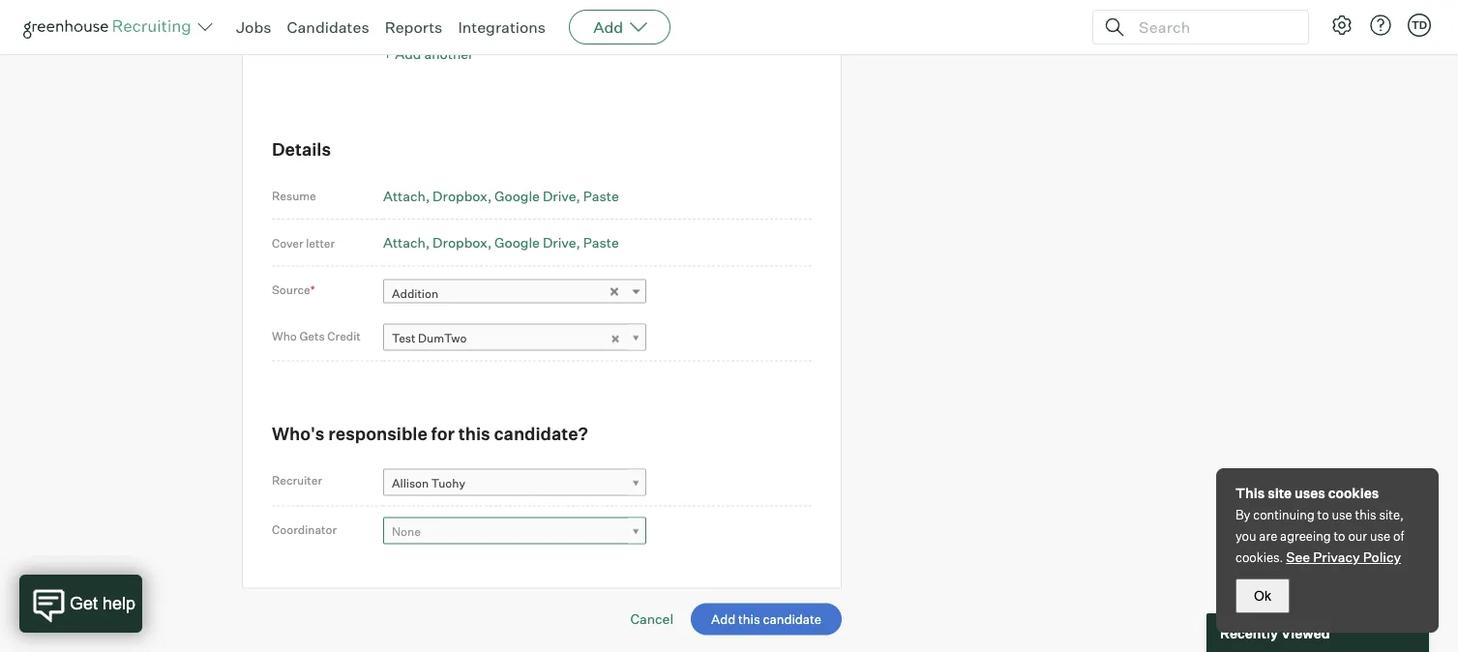 Task type: locate. For each thing, give the bounding box(es) containing it.
attach for cover letter
[[383, 235, 426, 251]]

to down uses
[[1318, 507, 1330, 523]]

paste link for cover letter
[[583, 235, 619, 251]]

dropbox link for resume
[[433, 188, 492, 205]]

drive for resume
[[543, 188, 576, 205]]

are
[[1260, 528, 1278, 544]]

0 vertical spatial paste link
[[583, 188, 619, 205]]

None submit
[[691, 604, 842, 636]]

1 dropbox from the top
[[433, 188, 488, 205]]

1 vertical spatial google
[[495, 235, 540, 251]]

dropbox link
[[433, 188, 492, 205], [433, 235, 492, 251]]

0 vertical spatial this
[[459, 424, 490, 445]]

2 attach dropbox google drive paste from the top
[[383, 235, 619, 251]]

candidates link
[[287, 17, 369, 37]]

attach
[[383, 188, 426, 205], [383, 235, 426, 251]]

1 vertical spatial to
[[1334, 528, 1346, 544]]

1 drive from the top
[[543, 188, 576, 205]]

attach link
[[383, 188, 430, 205], [383, 235, 430, 251]]

by
[[1236, 507, 1251, 523]]

0 vertical spatial drive
[[543, 188, 576, 205]]

by continuing to use this site, you are agreeing to our use of cookies.
[[1236, 507, 1405, 565]]

paste link
[[583, 188, 619, 205], [583, 235, 619, 251]]

+ add another
[[383, 46, 474, 63]]

tuohy
[[432, 477, 466, 491]]

MM text field
[[495, 0, 543, 12]]

1 horizontal spatial add
[[593, 17, 624, 37]]

1 google drive link from the top
[[495, 188, 581, 205]]

google drive link
[[495, 188, 581, 205], [495, 235, 581, 251]]

this up our at the bottom right of page
[[1356, 507, 1377, 523]]

0 vertical spatial google
[[495, 188, 540, 205]]

see privacy policy link
[[1287, 549, 1402, 566]]

1 vertical spatial drive
[[543, 235, 576, 251]]

*
[[310, 283, 315, 298]]

2 attach from the top
[[383, 235, 426, 251]]

google drive link for resume
[[495, 188, 581, 205]]

1 vertical spatial attach dropbox google drive paste
[[383, 235, 619, 251]]

1 vertical spatial attach link
[[383, 235, 430, 251]]

google
[[495, 188, 540, 205], [495, 235, 540, 251]]

paste
[[583, 188, 619, 205], [583, 235, 619, 251]]

1 vertical spatial google drive link
[[495, 235, 581, 251]]

0 horizontal spatial to
[[1318, 507, 1330, 523]]

ok button
[[1236, 579, 1290, 614]]

who's responsible for this candidate?
[[272, 424, 588, 445]]

0 horizontal spatial add
[[395, 46, 421, 63]]

1 attach from the top
[[383, 188, 426, 205]]

agreeing
[[1281, 528, 1331, 544]]

2 drive from the top
[[543, 235, 576, 251]]

td
[[1412, 18, 1428, 31]]

1 attach link from the top
[[383, 188, 430, 205]]

0 horizontal spatial use
[[1332, 507, 1353, 523]]

attach dropbox google drive paste
[[383, 188, 619, 205], [383, 235, 619, 251]]

0 vertical spatial dropbox link
[[433, 188, 492, 205]]

add
[[593, 17, 624, 37], [395, 46, 421, 63]]

1 dropbox link from the top
[[433, 188, 492, 205]]

site
[[1268, 485, 1292, 502]]

add inside popup button
[[593, 17, 624, 37]]

to left our at the bottom right of page
[[1334, 528, 1346, 544]]

add right +
[[395, 46, 421, 63]]

1 vertical spatial this
[[1356, 507, 1377, 523]]

viewed
[[1281, 625, 1330, 641]]

0 vertical spatial to
[[1318, 507, 1330, 523]]

1 horizontal spatial this
[[1356, 507, 1377, 523]]

1 vertical spatial add
[[395, 46, 421, 63]]

2 dropbox from the top
[[433, 235, 488, 251]]

who's
[[272, 424, 325, 445]]

1 vertical spatial dropbox link
[[433, 235, 492, 251]]

1 vertical spatial use
[[1371, 528, 1391, 544]]

test dumtwo
[[392, 332, 467, 346]]

use left of
[[1371, 528, 1391, 544]]

candidate?
[[494, 424, 588, 445]]

this inside by continuing to use this site, you are agreeing to our use of cookies.
[[1356, 507, 1377, 523]]

2 google from the top
[[495, 235, 540, 251]]

0 vertical spatial dropbox
[[433, 188, 488, 205]]

1 paste link from the top
[[583, 188, 619, 205]]

this right for
[[459, 424, 490, 445]]

none
[[392, 525, 421, 540]]

dropbox
[[433, 188, 488, 205], [433, 235, 488, 251]]

cookies
[[1329, 485, 1379, 502]]

drive
[[543, 188, 576, 205], [543, 235, 576, 251]]

use
[[1332, 507, 1353, 523], [1371, 528, 1391, 544]]

none link
[[383, 518, 647, 546]]

use down cookies
[[1332, 507, 1353, 523]]

1 google from the top
[[495, 188, 540, 205]]

resume
[[272, 189, 316, 204]]

1 horizontal spatial to
[[1334, 528, 1346, 544]]

letter
[[306, 236, 335, 251]]

this
[[1236, 485, 1265, 502]]

1 vertical spatial paste
[[583, 235, 619, 251]]

privacy
[[1314, 549, 1361, 566]]

this
[[459, 424, 490, 445], [1356, 507, 1377, 523]]

uses
[[1295, 485, 1326, 502]]

0 vertical spatial add
[[593, 17, 624, 37]]

0 vertical spatial attach
[[383, 188, 426, 205]]

td button
[[1408, 14, 1432, 37]]

allison
[[392, 477, 429, 491]]

2 paste link from the top
[[583, 235, 619, 251]]

1 vertical spatial dropbox
[[433, 235, 488, 251]]

2 attach link from the top
[[383, 235, 430, 251]]

2 paste from the top
[[583, 235, 619, 251]]

cancel
[[630, 611, 674, 628]]

+
[[383, 46, 392, 63]]

2 google drive link from the top
[[495, 235, 581, 251]]

0 vertical spatial use
[[1332, 507, 1353, 523]]

0 vertical spatial attach link
[[383, 188, 430, 205]]

1 attach dropbox google drive paste from the top
[[383, 188, 619, 205]]

0 vertical spatial attach dropbox google drive paste
[[383, 188, 619, 205]]

2 dropbox link from the top
[[433, 235, 492, 251]]

1 vertical spatial paste link
[[583, 235, 619, 251]]

to
[[1318, 507, 1330, 523], [1334, 528, 1346, 544]]

attach link for resume
[[383, 188, 430, 205]]

who
[[272, 329, 297, 344]]

addition link
[[383, 280, 647, 308]]

0 vertical spatial paste
[[583, 188, 619, 205]]

add down yyyy text box in the left top of the page
[[593, 17, 624, 37]]

test dumtwo link
[[383, 324, 647, 352]]

1 vertical spatial attach
[[383, 235, 426, 251]]

candidates
[[287, 17, 369, 37]]

1 paste from the top
[[583, 188, 619, 205]]

0 vertical spatial google drive link
[[495, 188, 581, 205]]



Task type: vqa. For each thing, say whether or not it's contained in the screenshot.
1st Dropbox 'link' from the bottom
yes



Task type: describe. For each thing, give the bounding box(es) containing it.
cover
[[272, 236, 304, 251]]

integrations
[[458, 17, 546, 37]]

see privacy policy
[[1287, 549, 1402, 566]]

policy
[[1364, 549, 1402, 566]]

attach for resume
[[383, 188, 426, 205]]

add button
[[569, 10, 671, 45]]

+ add another link
[[383, 46, 474, 63]]

reports link
[[385, 17, 443, 37]]

drive for cover letter
[[543, 235, 576, 251]]

this site uses cookies
[[1236, 485, 1379, 502]]

attach dropbox google drive paste for cover letter
[[383, 235, 619, 251]]

recently
[[1221, 625, 1279, 641]]

Search text field
[[1134, 13, 1291, 41]]

dropbox link for cover letter
[[433, 235, 492, 251]]

paste for resume
[[583, 188, 619, 205]]

allison tuohy link
[[383, 469, 647, 497]]

addition
[[392, 287, 439, 301]]

test
[[392, 332, 416, 346]]

another
[[424, 46, 474, 63]]

ok
[[1254, 588, 1272, 604]]

0 horizontal spatial this
[[459, 424, 490, 445]]

add inside education element
[[395, 46, 421, 63]]

cover letter
[[272, 236, 335, 251]]

continuing
[[1254, 507, 1315, 523]]

attach dropbox google drive paste for resume
[[383, 188, 619, 205]]

td button
[[1404, 10, 1435, 41]]

google drive link for cover letter
[[495, 235, 581, 251]]

of
[[1394, 528, 1405, 544]]

our
[[1349, 528, 1368, 544]]

jobs link
[[236, 17, 272, 37]]

integrations link
[[458, 17, 546, 37]]

paste for cover letter
[[583, 235, 619, 251]]

jobs
[[236, 17, 272, 37]]

cookies.
[[1236, 550, 1284, 565]]

greenhouse recruiting image
[[23, 15, 197, 39]]

dropbox for resume
[[433, 188, 488, 205]]

details
[[272, 138, 331, 160]]

configure image
[[1331, 14, 1354, 37]]

google for cover letter
[[495, 235, 540, 251]]

dumtwo
[[418, 332, 467, 346]]

recently viewed
[[1221, 625, 1330, 641]]

cancel link
[[630, 611, 674, 628]]

who gets credit
[[272, 329, 361, 344]]

see
[[1287, 549, 1311, 566]]

credit
[[327, 329, 361, 344]]

dropbox for cover letter
[[433, 235, 488, 251]]

source
[[272, 283, 310, 298]]

for
[[431, 424, 455, 445]]

coordinator
[[272, 523, 337, 537]]

reports
[[385, 17, 443, 37]]

1 horizontal spatial use
[[1371, 528, 1391, 544]]

attach link for cover letter
[[383, 235, 430, 251]]

recruiter
[[272, 474, 322, 488]]

site,
[[1380, 507, 1404, 523]]

YYYY text field
[[546, 0, 604, 12]]

gets
[[299, 329, 325, 344]]

source *
[[272, 283, 315, 298]]

allison tuohy
[[392, 477, 466, 491]]

you
[[1236, 528, 1257, 544]]

education element
[[383, 0, 812, 67]]

responsible
[[328, 424, 428, 445]]

paste link for resume
[[583, 188, 619, 205]]

google for resume
[[495, 188, 540, 205]]



